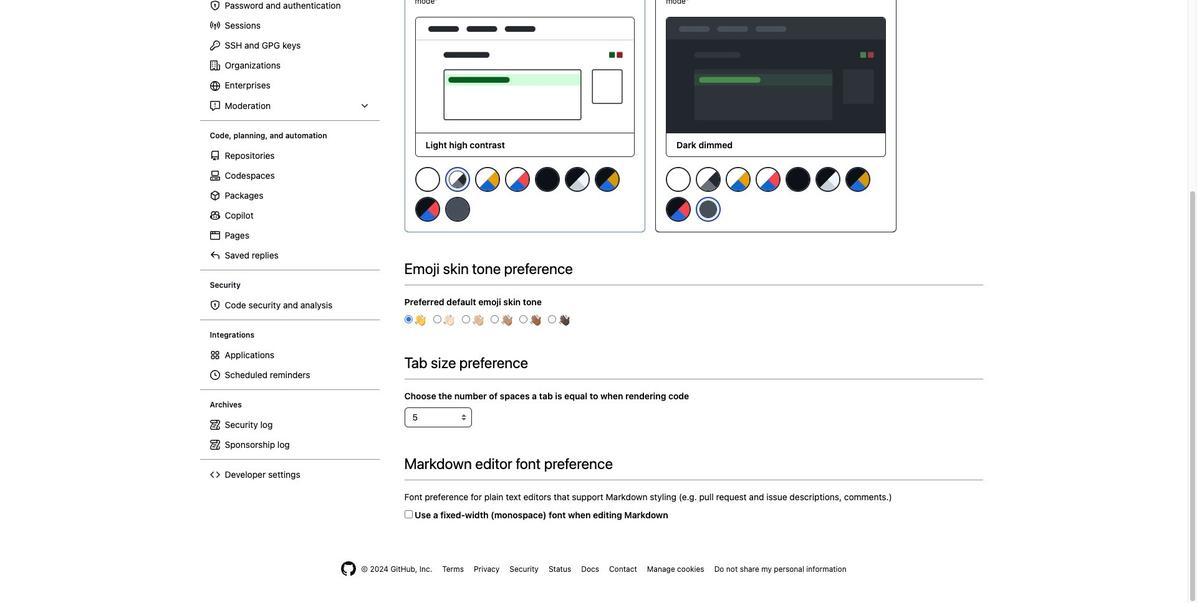 Task type: describe. For each thing, give the bounding box(es) containing it.
light default image for night theme picker option group in the top of the page
[[666, 167, 691, 192]]

shield lock image for fifth list from the bottom
[[210, 1, 220, 11]]

1 log image from the top
[[210, 420, 220, 430]]

shield lock image for third list from the top of the page
[[210, 301, 220, 311]]

night theme picker option group
[[665, 166, 886, 227]]

homepage image
[[341, 562, 356, 577]]

browser image
[[210, 231, 220, 241]]

dark dimmed image for dark tritanopia image
[[445, 197, 470, 222]]

light default image for the day theme picker option group
[[415, 167, 440, 192]]

dark default image for light tritanopia icon
[[786, 167, 811, 192]]

light tritanopia image
[[756, 167, 781, 192]]

2 log image from the top
[[210, 440, 220, 450]]

dark tritanopia image
[[415, 197, 440, 222]]

reply image
[[210, 251, 220, 261]]

dark default image for light tritanopia image
[[535, 167, 560, 192]]

day theme picker option group
[[414, 166, 635, 227]]

key image
[[210, 41, 220, 50]]

dark tritanopia image
[[666, 197, 691, 222]]

dark high contrast image
[[816, 167, 841, 192]]

dark protanopia & deuteranopia image
[[846, 167, 871, 192]]



Task type: locate. For each thing, give the bounding box(es) containing it.
light default image
[[415, 167, 440, 192], [666, 167, 691, 192]]

3 list from the top
[[205, 296, 374, 315]]

light tritanopia image
[[505, 167, 530, 192]]

dark dimmed image down light high contrast image
[[700, 201, 717, 217]]

light high contrast image
[[449, 171, 465, 187]]

light protanopia & deuteranopia image
[[475, 167, 500, 192], [726, 167, 751, 192]]

0 horizontal spatial light default image
[[415, 167, 440, 192]]

1 horizontal spatial light protanopia & deuteranopia image
[[726, 167, 751, 192]]

light default image left light high contrast icon
[[415, 167, 440, 192]]

0 vertical spatial shield lock image
[[210, 1, 220, 11]]

package image
[[210, 191, 220, 201]]

code image
[[210, 470, 220, 480]]

organization image
[[210, 60, 220, 70]]

0 horizontal spatial dark default image
[[535, 167, 560, 192]]

log image down clock icon
[[210, 420, 220, 430]]

1 light default image from the left
[[415, 167, 440, 192]]

clock image
[[210, 370, 220, 380]]

globe image
[[210, 81, 220, 91]]

2 list from the top
[[205, 146, 374, 266]]

copilot image
[[210, 211, 220, 221]]

1 vertical spatial log image
[[210, 440, 220, 450]]

light protanopia & deuteranopia image for light tritanopia icon
[[726, 167, 751, 192]]

0 vertical spatial log image
[[210, 420, 220, 430]]

1 light protanopia & deuteranopia image from the left
[[475, 167, 500, 192]]

1 shield lock image from the top
[[210, 1, 220, 11]]

2 light default image from the left
[[666, 167, 691, 192]]

dark protanopia & deuteranopia image
[[595, 167, 620, 192]]

2 light protanopia & deuteranopia image from the left
[[726, 167, 751, 192]]

dark default image
[[535, 167, 560, 192], [786, 167, 811, 192]]

dark default image right light tritanopia image
[[535, 167, 560, 192]]

dark dimmed image down light high contrast icon
[[445, 197, 470, 222]]

0 horizontal spatial dark dimmed image
[[445, 197, 470, 222]]

2 shield lock image from the top
[[210, 301, 220, 311]]

dark default image inside night theme picker option group
[[786, 167, 811, 192]]

dark dimmed image
[[445, 197, 470, 222], [700, 201, 717, 217]]

shield lock image up broadcast "image"
[[210, 1, 220, 11]]

list
[[205, 0, 374, 116], [205, 146, 374, 266], [205, 296, 374, 315], [205, 345, 374, 385], [205, 415, 374, 455]]

light default image left light high contrast image
[[666, 167, 691, 192]]

codespaces image
[[210, 171, 220, 181]]

4 list from the top
[[205, 345, 374, 385]]

None checkbox
[[404, 510, 412, 519]]

1 horizontal spatial light default image
[[666, 167, 691, 192]]

dark default image inside the day theme picker option group
[[535, 167, 560, 192]]

light high contrast image
[[696, 167, 721, 192]]

0 horizontal spatial light protanopia & deuteranopia image
[[475, 167, 500, 192]]

2 dark default image from the left
[[786, 167, 811, 192]]

dark default image left dark high contrast image
[[786, 167, 811, 192]]

shield lock image
[[210, 1, 220, 11], [210, 301, 220, 311]]

apps image
[[210, 350, 220, 360]]

1 horizontal spatial dark dimmed image
[[700, 201, 717, 217]]

1 horizontal spatial dark default image
[[786, 167, 811, 192]]

repo image
[[210, 151, 220, 161]]

1 list from the top
[[205, 0, 374, 116]]

option group
[[404, 313, 983, 326]]

log image
[[210, 420, 220, 430], [210, 440, 220, 450]]

dark high contrast image
[[565, 167, 590, 192]]

log image up code "image"
[[210, 440, 220, 450]]

broadcast image
[[210, 21, 220, 31]]

light protanopia & deuteranopia image right light high contrast icon
[[475, 167, 500, 192]]

light protanopia & deuteranopia image right light high contrast image
[[726, 167, 751, 192]]

1 vertical spatial shield lock image
[[210, 301, 220, 311]]

5 list from the top
[[205, 415, 374, 455]]

dark dimmed image for dark tritanopia icon
[[700, 201, 717, 217]]

None radio
[[404, 315, 412, 323], [433, 315, 441, 323], [462, 315, 470, 323], [491, 315, 499, 323], [520, 315, 528, 323], [548, 315, 556, 323], [404, 315, 412, 323], [433, 315, 441, 323], [462, 315, 470, 323], [491, 315, 499, 323], [520, 315, 528, 323], [548, 315, 556, 323]]

1 dark default image from the left
[[535, 167, 560, 192]]

shield lock image down 'reply' icon on the left
[[210, 301, 220, 311]]

light protanopia & deuteranopia image for light tritanopia image
[[475, 167, 500, 192]]



Task type: vqa. For each thing, say whether or not it's contained in the screenshot.
the top IS
no



